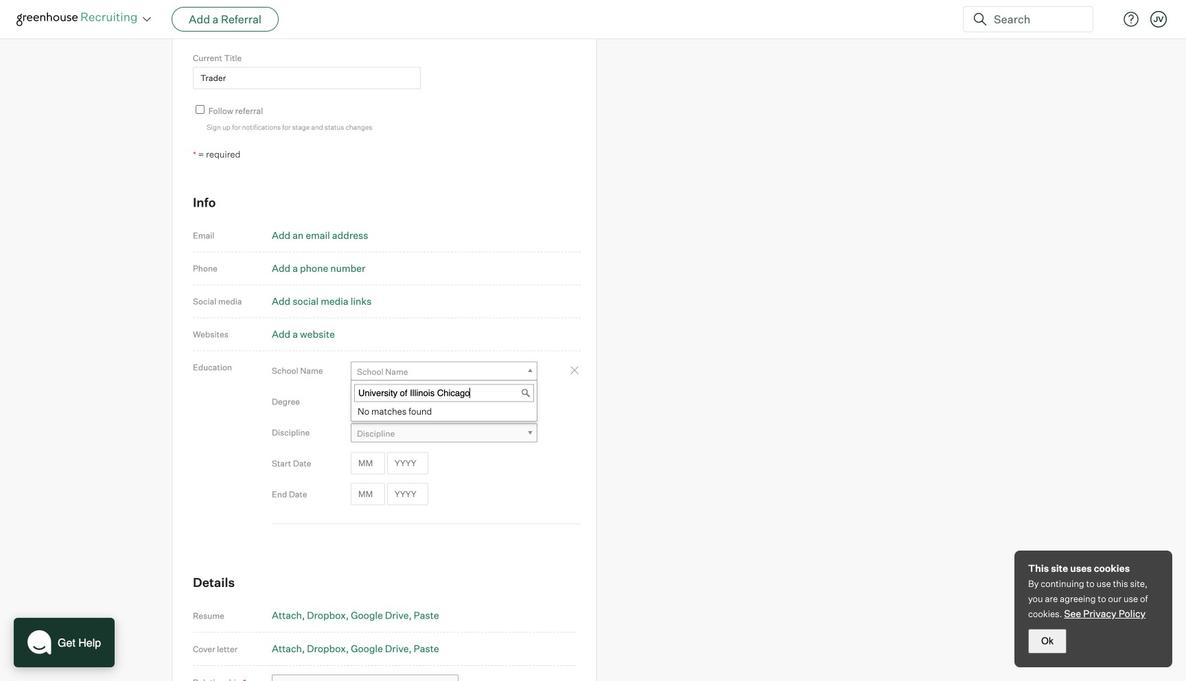 Task type: vqa. For each thing, say whether or not it's contained in the screenshot.
MM text box on the bottom left of page
yes



Task type: describe. For each thing, give the bounding box(es) containing it.
switch applications element
[[139, 11, 155, 27]]

yyyy text field for mm text field
[[387, 483, 429, 506]]

switch applications image
[[142, 12, 152, 26]]

yyyy text field for mm text box
[[387, 452, 429, 475]]

Top navigation search text field
[[989, 5, 1085, 33]]

MM text field
[[351, 483, 385, 506]]

MM text field
[[351, 452, 385, 475]]



Task type: locate. For each thing, give the bounding box(es) containing it.
yyyy text field right mm text box
[[387, 452, 429, 475]]

yyyy text field right mm text field
[[387, 483, 429, 506]]

1 yyyy text field from the top
[[387, 452, 429, 475]]

YYYY text field
[[387, 452, 429, 475], [387, 483, 429, 506]]

2 yyyy text field from the top
[[387, 483, 429, 506]]

None checkbox
[[196, 105, 205, 114]]

0 vertical spatial yyyy text field
[[387, 452, 429, 475]]

None text field
[[193, 15, 421, 38], [193, 67, 421, 89], [354, 384, 534, 402], [193, 15, 421, 38], [193, 67, 421, 89], [354, 384, 534, 402]]

1 vertical spatial yyyy text field
[[387, 483, 429, 506]]



